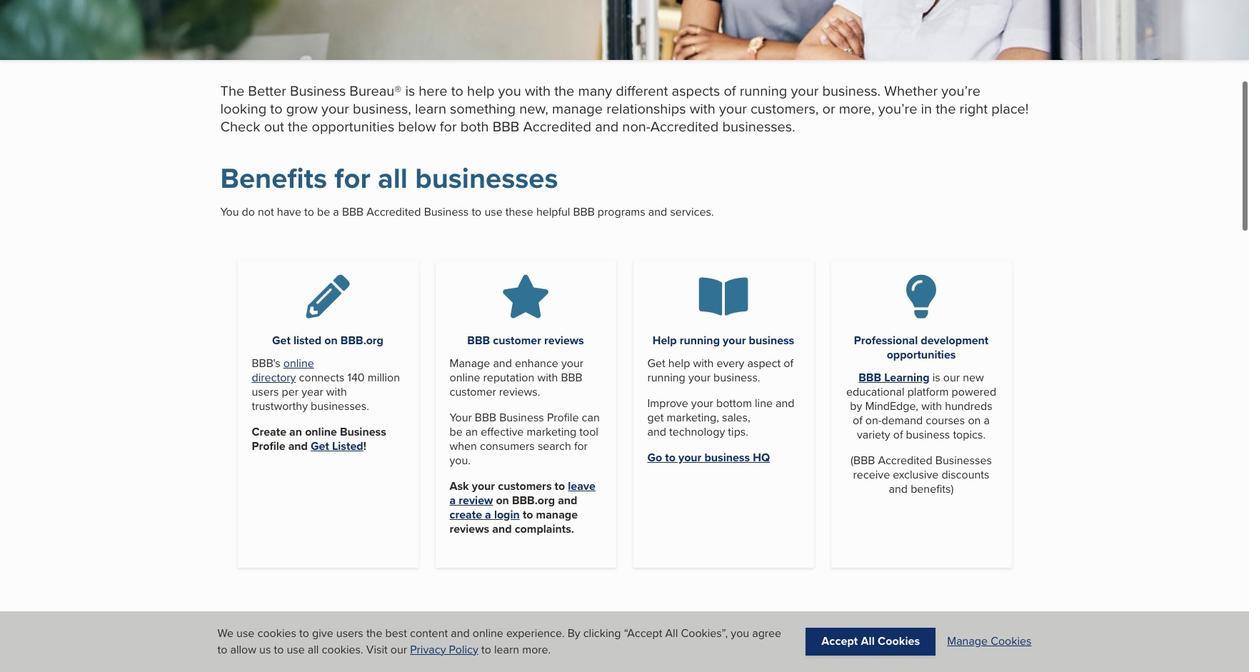 Task type: vqa. For each thing, say whether or not it's contained in the screenshot.
6814
no



Task type: locate. For each thing, give the bounding box(es) containing it.
1 horizontal spatial users
[[336, 625, 363, 642]]

manage cookies
[[947, 633, 1032, 650]]

improve
[[647, 395, 688, 411]]

opportunities up learning
[[887, 346, 956, 363]]

business down businesses
[[424, 204, 469, 220]]

demand
[[882, 412, 923, 429]]

we use cookies to give users the best content and online experience. by clicking "accept all cookies", you agree to allow us to use all cookies. visit our
[[217, 625, 781, 658]]

of left on-
[[853, 412, 863, 429]]

be inside benefits for all businesses you do not have to be a bbb accredited business to use these helpful bbb programs and services.
[[317, 204, 330, 220]]

cookies inside accept all cookies button
[[878, 633, 920, 650]]

0 horizontal spatial an
[[289, 424, 302, 440]]

(bbb
[[851, 452, 875, 469]]

business,
[[353, 98, 411, 119]]

0 vertical spatial for
[[440, 116, 457, 136]]

1 vertical spatial opportunities
[[887, 346, 956, 363]]

business down reviews.
[[499, 409, 544, 426]]

opportunities down bureau®
[[312, 116, 394, 136]]

improve your bottom line and get marketing, sales, and technology tips.
[[647, 395, 795, 440]]

ask
[[450, 478, 469, 494]]

0 vertical spatial get
[[272, 332, 291, 349]]

your
[[791, 80, 819, 101], [321, 98, 349, 119], [719, 98, 747, 119], [723, 332, 746, 349], [561, 355, 584, 371], [688, 369, 711, 386], [691, 395, 713, 411], [679, 449, 702, 466], [472, 478, 495, 494]]

users
[[252, 384, 279, 400], [336, 625, 363, 642]]

manage cookies button
[[947, 633, 1032, 650]]

the right out
[[288, 116, 308, 136]]

2 vertical spatial get
[[311, 438, 329, 454]]

your
[[450, 409, 472, 426]]

1 horizontal spatial business
[[424, 204, 469, 220]]

and up the complaints.
[[558, 492, 577, 509]]

privacy policy link
[[410, 641, 478, 658]]

use
[[485, 204, 503, 220], [236, 625, 255, 642], [287, 641, 305, 658]]

0 horizontal spatial business.
[[714, 369, 760, 386]]

customer up enhance
[[493, 332, 541, 349]]

per
[[282, 384, 299, 400]]

bbb inside manage and enhance your online reputation with bbb customer reviews.
[[561, 369, 583, 386]]

all inside button
[[861, 633, 875, 650]]

businesses
[[415, 157, 558, 199]]

and down bbb customer reviews at the left of page
[[493, 355, 512, 371]]

of
[[724, 80, 736, 101], [784, 355, 794, 371], [853, 412, 863, 429], [893, 426, 903, 443]]

million
[[368, 369, 400, 386]]

1 vertical spatial bbb.org
[[512, 492, 555, 509]]

and right 'line'
[[776, 395, 795, 411]]

to right go
[[665, 449, 676, 466]]

cookies inside manage cookies button
[[991, 633, 1032, 650]]

the
[[554, 80, 574, 101], [936, 98, 956, 119], [288, 116, 308, 136], [366, 625, 382, 642]]

business inside benefits for all businesses you do not have to be a bbb accredited business to use these helpful bbb programs and services.
[[424, 204, 469, 220]]

1 horizontal spatial be
[[450, 424, 463, 440]]

customer up "your"
[[450, 384, 496, 400]]

1 vertical spatial be
[[450, 424, 463, 440]]

0 horizontal spatial be
[[317, 204, 330, 220]]

1 horizontal spatial reviews
[[544, 332, 584, 349]]

get inside 'get help with every aspect of running your business.'
[[647, 355, 665, 371]]

we
[[217, 625, 234, 642]]

a inside leave a review
[[450, 492, 456, 509]]

and
[[595, 116, 619, 136], [648, 204, 667, 220], [493, 355, 512, 371], [776, 395, 795, 411], [889, 481, 908, 497], [558, 492, 577, 509], [492, 521, 512, 537], [451, 625, 470, 642]]

0 vertical spatial help
[[467, 80, 495, 101]]

both
[[460, 116, 489, 136]]

directory
[[252, 369, 296, 386]]

your left or
[[791, 80, 819, 101]]

with inside the is our new educational platform powered by mindedge, with hundreds of on-demand courses on a variety of business topics.
[[921, 398, 942, 414]]

you're left in
[[878, 98, 917, 119]]

all right accept
[[861, 633, 875, 650]]

customer
[[493, 332, 541, 349], [450, 384, 496, 400]]

the left many at the left top of the page
[[554, 80, 574, 101]]

0 horizontal spatial learn
[[415, 98, 446, 119]]

profile and
[[252, 438, 308, 454]]

your left bottom
[[691, 395, 713, 411]]

0 vertical spatial reviews
[[544, 332, 584, 349]]

bbb right both
[[493, 116, 520, 136]]

business. up bottom
[[714, 369, 760, 386]]

0 vertical spatial opportunities
[[312, 116, 394, 136]]

bbb inside your bbb business profile can be an effective marketing tool when consumers search for you.
[[475, 409, 496, 426]]

professional development opportunities link
[[854, 332, 989, 363]]

every
[[717, 355, 745, 371]]

with inside 'get help with every aspect of running your business.'
[[693, 355, 714, 371]]

and inside manage and enhance your online reputation with bbb customer reviews.
[[493, 355, 512, 371]]

bbb up 'reputation'
[[467, 332, 490, 349]]

1 vertical spatial business
[[424, 204, 469, 220]]

the inside we use cookies to give users the best content and online experience. by clicking "accept all cookies", you agree to allow us to use all cookies. visit our
[[366, 625, 382, 642]]

business
[[290, 80, 346, 101], [424, 204, 469, 220], [499, 409, 544, 426]]

all inside we use cookies to give users the best content and online experience. by clicking "accept all cookies", you agree to allow us to use all cookies. visit our
[[308, 641, 319, 658]]

2 horizontal spatial on
[[968, 412, 981, 429]]

bbb customer reviews link
[[467, 332, 584, 349]]

manage
[[552, 98, 603, 119], [536, 506, 578, 523]]

0 vertical spatial business.
[[822, 80, 881, 101]]

online left experience.
[[473, 625, 503, 642]]

benefits for all businesses you do not have to be a bbb accredited business to use these helpful bbb programs and services.
[[220, 157, 714, 220]]

go to your business hq
[[647, 449, 770, 466]]

1 vertical spatial reviews
[[450, 521, 489, 537]]

0 vertical spatial business
[[749, 332, 794, 349]]

0 vertical spatial all
[[378, 157, 408, 199]]

a left review
[[450, 492, 456, 509]]

1 vertical spatial running
[[680, 332, 720, 349]]

bbb up by
[[859, 369, 881, 386]]

business right the better
[[290, 80, 346, 101]]

online inside we use cookies to give users the best content and online experience. by clicking "accept all cookies", you agree to allow us to use all cookies. visit our
[[473, 625, 503, 642]]

listed
[[293, 332, 322, 349]]

1 vertical spatial customer
[[450, 384, 496, 400]]

2 vertical spatial running
[[647, 369, 686, 386]]

0 vertical spatial on
[[324, 332, 338, 349]]

and inside (bbb accredited businesses receive exclusive discounts and benefits)
[[889, 481, 908, 497]]

0 horizontal spatial you're
[[878, 98, 917, 119]]

a inside the is our new educational platform powered by mindedge, with hundreds of on-demand courses on a variety of business topics.
[[984, 412, 990, 429]]

use left these
[[485, 204, 503, 220]]

1 horizontal spatial businesses.
[[722, 116, 795, 136]]

on
[[324, 332, 338, 349], [968, 412, 981, 429], [496, 492, 509, 509]]

1 vertical spatial business.
[[714, 369, 760, 386]]

0 horizontal spatial cookies
[[878, 633, 920, 650]]

be up you.
[[450, 424, 463, 440]]

and inside on bbb.org and create a login
[[558, 492, 577, 509]]

online directory link
[[252, 355, 314, 386]]

get for get help with every aspect of running your business.
[[647, 355, 665, 371]]

users left per
[[252, 384, 279, 400]]

1 horizontal spatial an
[[466, 424, 478, 440]]

1 horizontal spatial learn
[[494, 641, 519, 658]]

helpful
[[536, 204, 570, 220]]

manage inside button
[[947, 633, 988, 650]]

manage right new, at the top left
[[552, 98, 603, 119]]

1 vertical spatial business
[[906, 426, 950, 443]]

your inside 'get help with every aspect of running your business.'
[[688, 369, 711, 386]]

get listed link
[[311, 438, 363, 454]]

visit
[[366, 641, 388, 658]]

1 vertical spatial all
[[308, 641, 319, 658]]

0 vertical spatial running
[[740, 80, 787, 101]]

use inside benefits for all businesses you do not have to be a bbb accredited business to use these helpful bbb programs and services.
[[485, 204, 503, 220]]

with left 140 in the left of the page
[[326, 384, 347, 400]]

1 vertical spatial for
[[335, 157, 371, 199]]

ask your customers to
[[450, 478, 568, 494]]

business down tips.
[[705, 449, 750, 466]]

0 vertical spatial businesses.
[[722, 116, 795, 136]]

learning
[[884, 369, 930, 386]]

0 horizontal spatial users
[[252, 384, 279, 400]]

and right content
[[451, 625, 470, 642]]

1 horizontal spatial you
[[731, 625, 749, 642]]

a left login
[[485, 506, 491, 523]]

0 horizontal spatial help
[[467, 80, 495, 101]]

reviews.
[[499, 384, 540, 400]]

0 vertical spatial learn
[[415, 98, 446, 119]]

help down "help"
[[668, 355, 690, 371]]

your down and technology
[[679, 449, 702, 466]]

profile
[[547, 409, 579, 426]]

0 horizontal spatial all
[[308, 641, 319, 658]]

0 vertical spatial you
[[498, 80, 521, 101]]

1 horizontal spatial bbb.org
[[512, 492, 555, 509]]

and left non-
[[595, 116, 619, 136]]

the left "best"
[[366, 625, 382, 642]]

new,
[[519, 98, 548, 119]]

and down review
[[492, 521, 512, 537]]

manage inside the better business bureau® is here to help you with the many different aspects of running your business. whether you're looking to grow your business, learn something new, manage relationships with your customers, or more, you're in the right place! check out the opportunities below for both bbb accredited and non-accredited businesses.
[[552, 98, 603, 119]]

reviews down review
[[450, 521, 489, 537]]

a inside benefits for all businesses you do not have to be a bbb accredited business to use these helpful bbb programs and services.
[[333, 204, 339, 220]]

non-
[[622, 116, 651, 136]]

businesses. inside connects 140 million users per year with trustworthy businesses.
[[311, 398, 369, 414]]

bbb's
[[252, 355, 283, 371]]

an left effective
[[466, 424, 478, 440]]

use right "us"
[[287, 641, 305, 658]]

1 horizontal spatial manage
[[947, 633, 988, 650]]

and inside the to manage reviews and complaints.
[[492, 521, 512, 537]]

reviews for to manage reviews and complaints.
[[450, 521, 489, 537]]

platform
[[908, 384, 949, 400]]

an
[[289, 424, 302, 440], [466, 424, 478, 440]]

all right "accept
[[665, 625, 678, 642]]

manage inside manage and enhance your online reputation with bbb customer reviews.
[[450, 355, 490, 371]]

you
[[220, 204, 239, 220]]

of right aspects at the top right of the page
[[724, 80, 736, 101]]

services.
[[670, 204, 714, 220]]

0 horizontal spatial manage
[[450, 355, 490, 371]]

"accept
[[624, 625, 662, 642]]

1 horizontal spatial opportunities
[[887, 346, 956, 363]]

manage and enhance your online reputation with bbb customer reviews.
[[450, 355, 584, 400]]

2 horizontal spatial for
[[574, 438, 588, 454]]

reputation
[[483, 369, 534, 386]]

bbb customer reviews
[[467, 332, 584, 349]]

you inside the better business bureau® is here to help you with the many different aspects of running your business. whether you're looking to grow your business, learn something new, manage relationships with your customers, or more, you're in the right place! check out the opportunities below for both bbb accredited and non-accredited businesses.
[[498, 80, 521, 101]]

0 horizontal spatial for
[[335, 157, 371, 199]]

learn left more.
[[494, 641, 519, 658]]

business inside the is our new educational platform powered by mindedge, with hundreds of on-demand courses on a variety of business topics.
[[906, 426, 950, 443]]

your right enhance
[[561, 355, 584, 371]]

tips.
[[728, 424, 748, 440]]

the right in
[[936, 98, 956, 119]]

cookies.
[[322, 641, 363, 658]]

help running your business
[[653, 332, 794, 349]]

1 horizontal spatial get
[[311, 438, 329, 454]]

2 vertical spatial business
[[499, 409, 544, 426]]

give
[[312, 625, 333, 642]]

0 vertical spatial manage
[[552, 98, 603, 119]]

0 horizontal spatial reviews
[[450, 521, 489, 537]]

bbb inside the better business bureau® is here to help you with the many different aspects of running your business. whether you're looking to grow your business, learn something new, manage relationships with your customers, or more, you're in the right place! check out the opportunities below for both bbb accredited and non-accredited businesses.
[[493, 116, 520, 136]]

more.
[[522, 641, 551, 658]]

business for go to your business hq
[[705, 449, 750, 466]]

2 cookies from the left
[[991, 633, 1032, 650]]

business inside the better business bureau® is here to help you with the many different aspects of running your business. whether you're looking to grow your business, learn something new, manage relationships with your customers, or more, you're in the right place! check out the opportunities below for both bbb accredited and non-accredited businesses.
[[290, 80, 346, 101]]

bbb learning link
[[859, 369, 930, 386]]

0 vertical spatial manage
[[450, 355, 490, 371]]

0 horizontal spatial all
[[665, 625, 678, 642]]

with down is our
[[921, 398, 942, 414]]

1 horizontal spatial business.
[[822, 80, 881, 101]]

us
[[259, 641, 271, 658]]

with left every on the bottom right
[[693, 355, 714, 371]]

you inside we use cookies to give users the best content and online experience. by clicking "accept all cookies", you agree to allow us to use all cookies. visit our
[[731, 625, 749, 642]]

manage for manage cookies
[[947, 633, 988, 650]]

and left services.
[[648, 204, 667, 220]]

1 vertical spatial learn
[[494, 641, 519, 658]]

professional
[[854, 332, 918, 349]]

all left 'cookies.'
[[308, 641, 319, 658]]

1 horizontal spatial help
[[668, 355, 690, 371]]

get listed on bbb.org link
[[272, 332, 384, 349]]

2 horizontal spatial business
[[499, 409, 544, 426]]

customer inside manage and enhance your online reputation with bbb customer reviews.
[[450, 384, 496, 400]]

business inside your bbb business profile can be an effective marketing tool when consumers search for you.
[[499, 409, 544, 426]]

businesses.
[[722, 116, 795, 136], [311, 398, 369, 414]]

a right have
[[333, 204, 339, 220]]

manage down leave
[[536, 506, 578, 523]]

business up (bbb accredited businesses receive exclusive discounts and benefits)
[[906, 426, 950, 443]]

a down powered
[[984, 412, 990, 429]]

accredited
[[523, 116, 591, 136], [651, 116, 719, 136], [367, 204, 421, 220], [878, 452, 933, 469]]

1 vertical spatial manage
[[536, 506, 578, 523]]

topics.
[[953, 426, 986, 443]]

to left leave
[[555, 478, 565, 494]]

bbb.org inside on bbb.org and create a login
[[512, 492, 555, 509]]

0 horizontal spatial business
[[290, 80, 346, 101]]

your up every on the bottom right
[[723, 332, 746, 349]]

to right login
[[523, 506, 533, 523]]

0 horizontal spatial you
[[498, 80, 521, 101]]

leave a review
[[450, 478, 596, 509]]

2 vertical spatial for
[[574, 438, 588, 454]]

and inside the better business bureau® is here to help you with the many different aspects of running your business. whether you're looking to grow your business, learn something new, manage relationships with your customers, or more, you're in the right place! check out the opportunities below for both bbb accredited and non-accredited businesses.
[[595, 116, 619, 136]]

to right have
[[304, 204, 314, 220]]

1 horizontal spatial for
[[440, 116, 457, 136]]

get listed !
[[311, 438, 366, 454]]

professional development opportunities
[[854, 332, 989, 363]]

of right variety
[[893, 426, 903, 443]]

with right 'reputation'
[[537, 369, 558, 386]]

1 horizontal spatial all
[[378, 157, 408, 199]]

an right the create
[[289, 424, 302, 440]]

2 horizontal spatial use
[[485, 204, 503, 220]]

an inside your bbb business profile can be an effective marketing tool when consumers search for you.
[[466, 424, 478, 440]]

0 horizontal spatial opportunities
[[312, 116, 394, 136]]

create an online business profile and
[[252, 424, 386, 454]]

online inside manage and enhance your online reputation with bbb customer reviews.
[[450, 369, 480, 386]]

0 horizontal spatial businesses.
[[311, 398, 369, 414]]

help up both
[[467, 80, 495, 101]]

1 vertical spatial get
[[647, 355, 665, 371]]

bbb right "your"
[[475, 409, 496, 426]]

or
[[822, 98, 835, 119]]

bbb right enhance
[[561, 369, 583, 386]]

business for help running your business
[[749, 332, 794, 349]]

listed
[[332, 438, 363, 454]]

manage
[[450, 355, 490, 371], [947, 633, 988, 650]]

create
[[252, 424, 286, 440]]

all inside we use cookies to give users the best content and online experience. by clicking "accept all cookies", you agree to allow us to use all cookies. visit our
[[665, 625, 678, 642]]

1 vertical spatial on
[[968, 412, 981, 429]]

accredited inside (bbb accredited businesses receive exclusive discounts and benefits)
[[878, 452, 933, 469]]

1 vertical spatial businesses.
[[311, 398, 369, 414]]

0 vertical spatial users
[[252, 384, 279, 400]]

2 horizontal spatial get
[[647, 355, 665, 371]]

1 vertical spatial manage
[[947, 633, 988, 650]]

get
[[272, 332, 291, 349], [647, 355, 665, 371], [311, 438, 329, 454]]

by
[[568, 625, 580, 642]]

2 vertical spatial business
[[705, 449, 750, 466]]

to left give
[[299, 625, 309, 642]]

2 vertical spatial on
[[496, 492, 509, 509]]

all down below
[[378, 157, 408, 199]]

and left the benefits)
[[889, 481, 908, 497]]

2 an from the left
[[466, 424, 478, 440]]

of inside the better business bureau® is here to help you with the many different aspects of running your business. whether you're looking to grow your business, learn something new, manage relationships with your customers, or more, you're in the right place! check out the opportunities below for both bbb accredited and non-accredited businesses.
[[724, 80, 736, 101]]

1 vertical spatial help
[[668, 355, 690, 371]]

1 vertical spatial you
[[731, 625, 749, 642]]

learn left both
[[415, 98, 446, 119]]

reviews
[[544, 332, 584, 349], [450, 521, 489, 537]]

is our
[[933, 369, 960, 386]]

running right "help"
[[680, 332, 720, 349]]

running up improve
[[647, 369, 686, 386]]

to left grow
[[270, 98, 283, 119]]

0 vertical spatial be
[[317, 204, 330, 220]]

your left every on the bottom right
[[688, 369, 711, 386]]

1 vertical spatial users
[[336, 625, 363, 642]]

running right aspects at the top right of the page
[[740, 80, 787, 101]]

1 an from the left
[[289, 424, 302, 440]]

of right aspect
[[784, 355, 794, 371]]

get for get listed on bbb.org
[[272, 332, 291, 349]]

users right give
[[336, 625, 363, 642]]

running
[[740, 80, 787, 101], [680, 332, 720, 349], [647, 369, 686, 386]]

1 horizontal spatial all
[[861, 633, 875, 650]]

you
[[498, 80, 521, 101], [731, 625, 749, 642]]

businesses. inside the better business bureau® is here to help you with the many different aspects of running your business. whether you're looking to grow your business, learn something new, manage relationships with your customers, or more, you're in the right place! check out the opportunities below for both bbb accredited and non-accredited businesses.
[[722, 116, 795, 136]]

help inside the better business bureau® is here to help you with the many different aspects of running your business. whether you're looking to grow your business, learn something new, manage relationships with your customers, or more, you're in the right place! check out the opportunities below for both bbb accredited and non-accredited businesses.
[[467, 80, 495, 101]]

1 cookies from the left
[[878, 633, 920, 650]]

reviews inside the to manage reviews and complaints.
[[450, 521, 489, 537]]

accept all cookies
[[822, 633, 920, 650]]

to left allow
[[217, 641, 227, 658]]

business up aspect
[[749, 332, 794, 349]]

use right we
[[236, 625, 255, 642]]

0 vertical spatial business
[[290, 80, 346, 101]]

login
[[494, 506, 520, 523]]

opportunities
[[312, 116, 394, 136], [887, 346, 956, 363]]

you're right in
[[942, 80, 981, 101]]

1 horizontal spatial on
[[496, 492, 509, 509]]

1 horizontal spatial cookies
[[991, 633, 1032, 650]]

0 vertical spatial bbb.org
[[341, 332, 384, 349]]

accredited inside benefits for all businesses you do not have to be a bbb accredited business to use these helpful bbb programs and services.
[[367, 204, 421, 220]]

business for better
[[290, 80, 346, 101]]

0 horizontal spatial bbb.org
[[341, 332, 384, 349]]

business. left whether
[[822, 80, 881, 101]]

0 horizontal spatial get
[[272, 332, 291, 349]]

reviews up enhance
[[544, 332, 584, 349]]

online down listed
[[283, 355, 314, 371]]

online up "your"
[[450, 369, 480, 386]]

be right have
[[317, 204, 330, 220]]

your inside manage and enhance your online reputation with bbb customer reviews.
[[561, 355, 584, 371]]

exclusive
[[893, 466, 939, 483]]



Task type: describe. For each thing, give the bounding box(es) containing it.
hundreds
[[945, 398, 993, 414]]

1 horizontal spatial you're
[[942, 80, 981, 101]]

1 horizontal spatial use
[[287, 641, 305, 658]]

for inside benefits for all businesses you do not have to be a bbb accredited business to use these helpful bbb programs and services.
[[335, 157, 371, 199]]

to right "us"
[[274, 641, 284, 658]]

reviews for bbb customer reviews
[[544, 332, 584, 349]]

marketing
[[527, 424, 577, 440]]

here
[[419, 80, 447, 101]]

looking
[[220, 98, 266, 119]]

help running your business link
[[653, 332, 794, 349]]

for inside the better business bureau® is here to help you with the many different aspects of running your business. whether you're looking to grow your business, learn something new, manage relationships with your customers, or more, you're in the right place! check out the opportunities below for both bbb accredited and non-accredited businesses.
[[440, 116, 457, 136]]

on inside on bbb.org and create a login
[[496, 492, 509, 509]]

better
[[248, 80, 286, 101]]

you.
[[450, 452, 471, 469]]

complaints.
[[515, 521, 574, 537]]

the better business bureau® is here to help you with the many different aspects of running your business. whether you're looking to grow your business, learn something new, manage relationships with your customers, or more, you're in the right place! check out the opportunities below for both bbb accredited and non-accredited businesses.
[[220, 80, 1029, 136]]

mindedge,
[[865, 398, 919, 414]]

grow
[[286, 98, 318, 119]]

0 horizontal spatial on
[[324, 332, 338, 349]]

help
[[653, 332, 677, 349]]

your inside improve your bottom line and get marketing, sales, and technology tips.
[[691, 395, 713, 411]]

in
[[921, 98, 932, 119]]

consumers
[[480, 438, 535, 454]]

to down businesses
[[472, 204, 482, 220]]

a inside on bbb.org and create a login
[[485, 506, 491, 523]]

your right grow
[[321, 98, 349, 119]]

be inside your bbb business profile can be an effective marketing tool when consumers search for you.
[[450, 424, 463, 440]]

bbb right have
[[342, 204, 364, 220]]

with inside connects 140 million users per year with trustworthy businesses.
[[326, 384, 347, 400]]

hq
[[753, 449, 770, 466]]

of inside 'get help with every aspect of running your business.'
[[784, 355, 794, 371]]

below
[[398, 116, 436, 136]]

business. inside 'get help with every aspect of running your business.'
[[714, 369, 760, 386]]

online business
[[305, 424, 386, 440]]

privacy
[[410, 641, 446, 658]]

with left many at the left top of the page
[[525, 80, 551, 101]]

line
[[755, 395, 773, 411]]

!
[[363, 438, 366, 454]]

to right here
[[451, 80, 464, 101]]

benefits)
[[911, 481, 954, 497]]

and inside benefits for all businesses you do not have to be a bbb accredited business to use these helpful bbb programs and services.
[[648, 204, 667, 220]]

leave
[[568, 478, 596, 494]]

business. inside the better business bureau® is here to help you with the many different aspects of running your business. whether you're looking to grow your business, learn something new, manage relationships with your customers, or more, you're in the right place! check out the opportunities below for both bbb accredited and non-accredited businesses.
[[822, 80, 881, 101]]

development
[[921, 332, 989, 349]]

to right 'policy'
[[481, 641, 491, 658]]

relationships
[[607, 98, 686, 119]]

enhance
[[515, 355, 558, 371]]

opportunities inside the better business bureau® is here to help you with the many different aspects of running your business. whether you're looking to grow your business, learn something new, manage relationships with your customers, or more, you're in the right place! check out the opportunities below for both bbb accredited and non-accredited businesses.
[[312, 116, 394, 136]]

variety
[[857, 426, 890, 443]]

users inside connects 140 million users per year with trustworthy businesses.
[[252, 384, 279, 400]]

business for bbb
[[499, 409, 544, 426]]

agree
[[752, 625, 781, 642]]

privacy policy to learn more.
[[410, 641, 551, 658]]

clicking
[[583, 625, 621, 642]]

new
[[963, 369, 984, 386]]

bbb learning
[[859, 369, 930, 386]]

place!
[[991, 98, 1029, 119]]

check
[[220, 116, 260, 136]]

cookies",
[[681, 625, 728, 642]]

on-
[[866, 412, 882, 429]]

to inside the to manage reviews and complaints.
[[523, 506, 533, 523]]

0 horizontal spatial use
[[236, 625, 255, 642]]

by
[[850, 398, 862, 414]]

all inside benefits for all businesses you do not have to be a bbb accredited business to use these helpful bbb programs and services.
[[378, 157, 408, 199]]

your left customers,
[[719, 98, 747, 119]]

an inside 'create an online business profile and'
[[289, 424, 302, 440]]

something
[[450, 98, 516, 119]]

on inside the is our new educational platform powered by mindedge, with hundreds of on-demand courses on a variety of business topics.
[[968, 412, 981, 429]]

opportunities inside professional development opportunities
[[887, 346, 956, 363]]

and inside improve your bottom line and get marketing, sales, and technology tips.
[[776, 395, 795, 411]]

leave a review link
[[450, 478, 596, 509]]

policy
[[449, 641, 478, 658]]

and inside we use cookies to give users the best content and online experience. by clicking "accept all cookies", you agree to allow us to use all cookies. visit our
[[451, 625, 470, 642]]

customers,
[[751, 98, 819, 119]]

manage inside the to manage reviews and complaints.
[[536, 506, 578, 523]]

create
[[450, 506, 482, 523]]

benefits
[[220, 157, 327, 199]]

many
[[578, 80, 612, 101]]

different
[[616, 80, 668, 101]]

can
[[582, 409, 600, 426]]

go to your business hq link
[[647, 449, 770, 466]]

get help with every aspect of running your business.
[[647, 355, 794, 386]]

and technology
[[647, 424, 725, 440]]

effective
[[481, 424, 524, 440]]

accept all cookies button
[[806, 628, 936, 656]]

with inside manage and enhance your online reputation with bbb customer reviews.
[[537, 369, 558, 386]]

bureau®
[[350, 80, 402, 101]]

on bbb.org and create a login
[[450, 492, 577, 523]]

customers
[[498, 478, 552, 494]]

year
[[302, 384, 323, 400]]

running inside the better business bureau® is here to help you with the many different aspects of running your business. whether you're looking to grow your business, learn something new, manage relationships with your customers, or more, you're in the right place! check out the opportunities below for both bbb accredited and non-accredited businesses.
[[740, 80, 787, 101]]

aspect
[[747, 355, 781, 371]]

search
[[538, 438, 571, 454]]

for inside your bbb business profile can be an effective marketing tool when consumers search for you.
[[574, 438, 588, 454]]

0 vertical spatial customer
[[493, 332, 541, 349]]

marketing, sales,
[[667, 409, 750, 426]]

educational
[[846, 384, 905, 400]]

is
[[405, 80, 415, 101]]

is our new educational platform powered by mindedge, with hundreds of on-demand courses on a variety of business topics.
[[846, 369, 996, 443]]

receive
[[853, 466, 890, 483]]

your right ask
[[472, 478, 495, 494]]

online inside the online directory
[[283, 355, 314, 371]]

running inside 'get help with every aspect of running your business.'
[[647, 369, 686, 386]]

aspects
[[672, 80, 720, 101]]

with right relationships
[[690, 98, 715, 119]]

learn inside the better business bureau® is here to help you with the many different aspects of running your business. whether you're looking to grow your business, learn something new, manage relationships with your customers, or more, you're in the right place! check out the opportunities below for both bbb accredited and non-accredited businesses.
[[415, 98, 446, 119]]

users inside we use cookies to give users the best content and online experience. by clicking "accept all cookies", you agree to allow us to use all cookies. visit our
[[336, 625, 363, 642]]

to manage reviews and complaints.
[[450, 506, 578, 537]]

powered
[[952, 384, 996, 400]]

bbb right the helpful
[[573, 204, 595, 220]]

manage for manage and enhance your online reputation with bbb customer reviews.
[[450, 355, 490, 371]]

out
[[264, 116, 284, 136]]

right
[[960, 98, 988, 119]]

help inside 'get help with every aspect of running your business.'
[[668, 355, 690, 371]]



